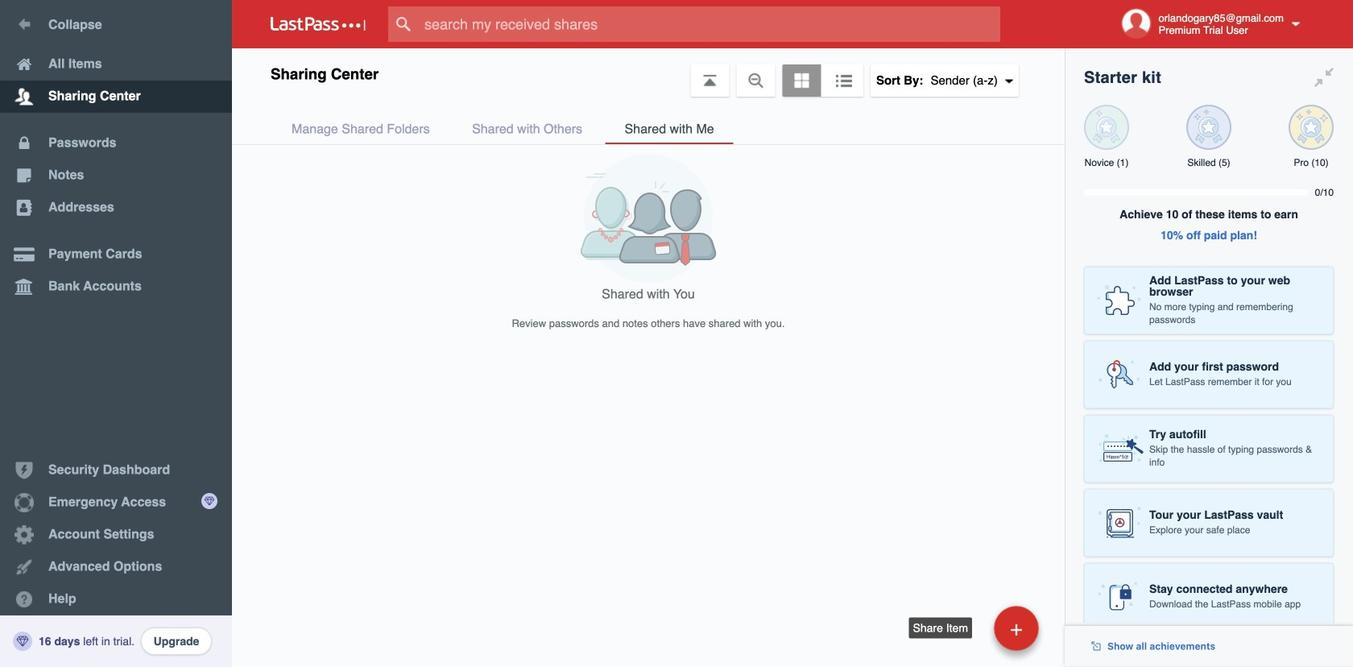 Task type: locate. For each thing, give the bounding box(es) containing it.
main navigation navigation
[[0, 0, 232, 667]]

search my received shares text field
[[388, 6, 1032, 42]]



Task type: describe. For each thing, give the bounding box(es) containing it.
vault options navigation
[[232, 48, 1065, 97]]

new item navigation
[[909, 601, 1049, 667]]

Search search field
[[388, 6, 1032, 42]]

lastpass image
[[271, 17, 366, 31]]



Task type: vqa. For each thing, say whether or not it's contained in the screenshot.
Main Navigation navigation
yes



